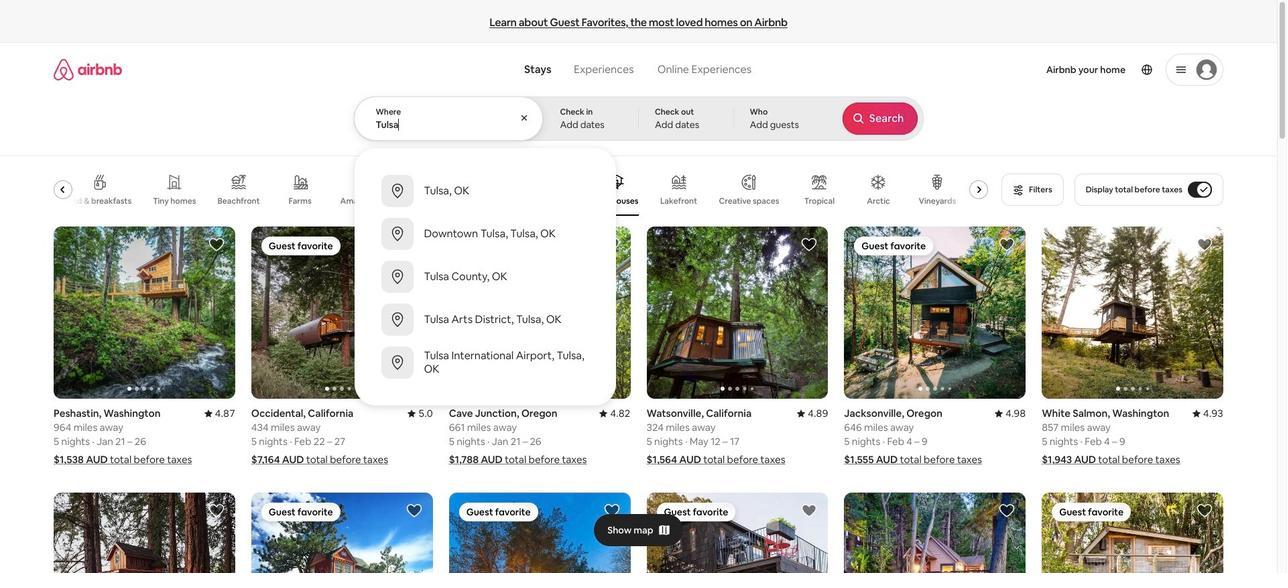 Task type: describe. For each thing, give the bounding box(es) containing it.
3 option from the top
[[354, 256, 616, 298]]

add to wishlist: cave junction, oregon image
[[604, 237, 620, 253]]

4.98 out of 5 average rating image
[[995, 407, 1026, 420]]

add to wishlist: lake arrowhead, california image
[[999, 503, 1016, 519]]

add to wishlist: watsonville, california image
[[208, 503, 225, 519]]

add to wishlist: watsonville, california image
[[802, 237, 818, 253]]

5.0 out of 5 average rating image
[[408, 407, 433, 420]]

4 option from the top
[[354, 298, 616, 341]]

what can we help you find? tab list
[[514, 55, 646, 85]]

5 option from the top
[[354, 341, 616, 384]]

add to wishlist: occidental, california image
[[406, 237, 422, 253]]

4.87 out of 5 average rating image
[[204, 407, 235, 420]]

add to wishlist: half moon bay, california image
[[604, 503, 620, 519]]

Search destinations search field
[[376, 119, 522, 131]]

add to wishlist: nicasio, california image
[[1197, 503, 1213, 519]]



Task type: vqa. For each thing, say whether or not it's contained in the screenshot.
the Experience within the Experience Host button
no



Task type: locate. For each thing, give the bounding box(es) containing it.
2 option from the top
[[354, 213, 616, 256]]

add to wishlist: white salmon, washington image
[[1197, 237, 1213, 253]]

profile element
[[773, 43, 1224, 97]]

4.82 out of 5 average rating image
[[600, 407, 631, 420]]

add to wishlist: peshastin, washington image
[[208, 237, 225, 253]]

1 option from the top
[[354, 170, 616, 213]]

option
[[354, 170, 616, 213], [354, 213, 616, 256], [354, 256, 616, 298], [354, 298, 616, 341], [354, 341, 616, 384]]

tab panel
[[354, 97, 924, 406]]

4.89 out of 5 average rating image
[[798, 407, 829, 420]]

group
[[54, 164, 994, 216], [54, 227, 235, 399], [251, 227, 433, 399], [449, 227, 631, 399], [647, 227, 829, 399], [845, 227, 1208, 399], [1042, 227, 1224, 399], [54, 493, 235, 573], [251, 493, 433, 573], [449, 493, 631, 573], [647, 493, 829, 573], [845, 493, 1026, 573], [1042, 493, 1224, 573]]

add to wishlist: nogal, new mexico image
[[802, 503, 818, 519]]

add to wishlist: jacksonville, oregon image
[[999, 237, 1016, 253]]

4.93 out of 5 average rating image
[[1193, 407, 1224, 420]]

None search field
[[354, 43, 924, 406]]

search suggestions list box
[[354, 159, 616, 395]]

add to wishlist: lyons, colorado image
[[406, 503, 422, 519]]



